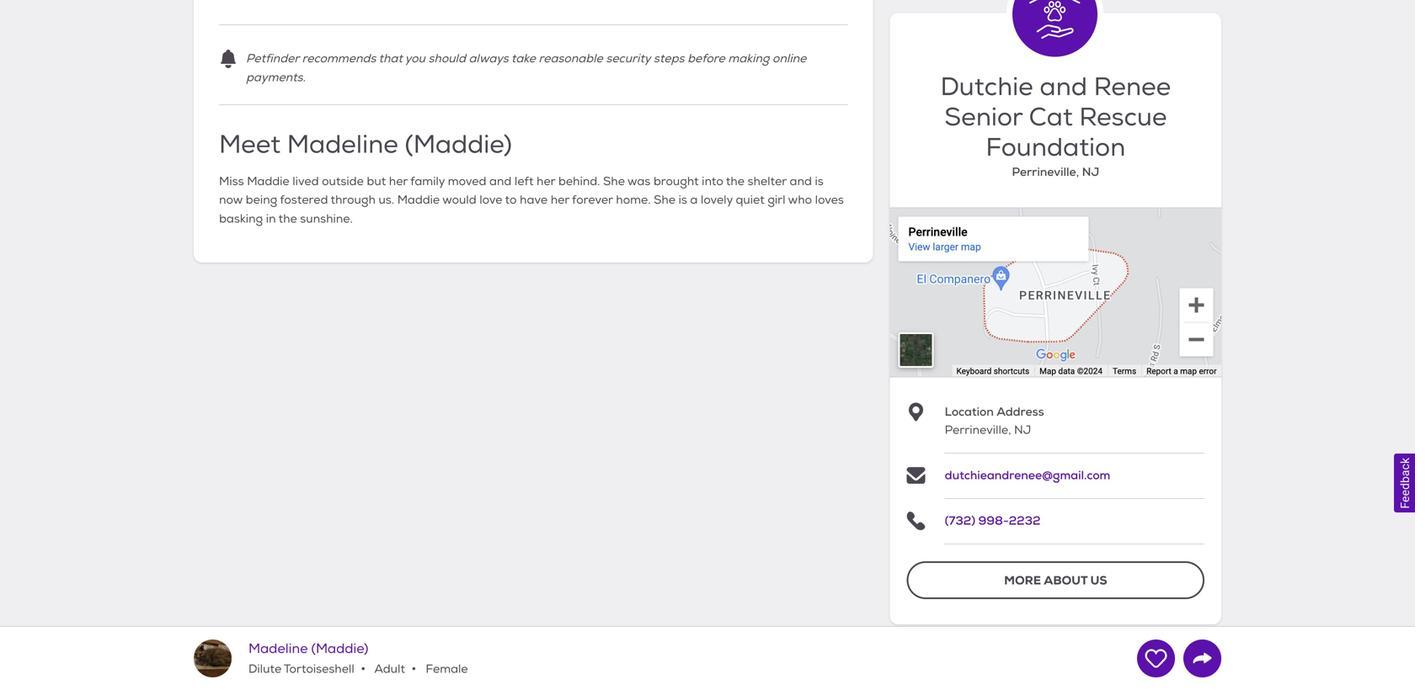 Task type: locate. For each thing, give the bounding box(es) containing it.
nj inside location address perrineville, nj
[[1015, 424, 1032, 438]]

girl
[[768, 193, 786, 208]]

(maddie) up "tortoiseshell"
[[311, 641, 369, 658]]

more about us
[[1004, 573, 1108, 589]]

and up love
[[490, 174, 512, 189]]

madeline (maddie)
[[249, 641, 369, 658]]

0 vertical spatial she
[[603, 174, 625, 189]]

2 horizontal spatial and
[[1040, 71, 1088, 103]]

1 vertical spatial perrineville,
[[945, 424, 1011, 438]]

nj
[[1082, 164, 1100, 180], [1015, 424, 1032, 438]]

1 horizontal spatial (maddie)
[[405, 129, 512, 161]]

1 vertical spatial nj
[[1015, 424, 1032, 438]]

female
[[423, 663, 468, 677]]

foundation
[[986, 132, 1126, 164]]

1 vertical spatial maddie
[[397, 193, 440, 208]]

in
[[266, 212, 276, 227]]

0 vertical spatial is
[[815, 174, 824, 189]]

(732)
[[945, 514, 976, 529]]

about
[[1044, 573, 1088, 589]]

lovely
[[701, 193, 733, 208]]

and up "who"
[[790, 174, 812, 189]]

perrineville,
[[1012, 164, 1079, 180], [945, 424, 1011, 438]]

is up loves
[[815, 174, 824, 189]]

should
[[428, 51, 466, 66]]

renee
[[1094, 71, 1171, 103]]

1 vertical spatial (maddie)
[[311, 641, 369, 658]]

1 vertical spatial madeline
[[249, 641, 308, 658]]

madeline
[[287, 129, 398, 161], [249, 641, 308, 658]]

being
[[246, 193, 277, 208]]

petfinder alert image
[[219, 50, 238, 68]]

(maddie) up moved
[[405, 129, 512, 161]]

maddie up the being at the top left of page
[[247, 174, 290, 189]]

location address perrineville, nj
[[945, 404, 1045, 438]]

you
[[405, 51, 425, 66]]

location
[[945, 404, 994, 420]]

1 horizontal spatial she
[[654, 193, 676, 208]]

recommends
[[302, 51, 376, 66]]

perrineville, inside location address perrineville, nj
[[945, 424, 1011, 438]]

2232
[[1009, 514, 1041, 529]]

into
[[702, 174, 724, 189]]

that
[[379, 51, 403, 66]]

0 horizontal spatial she
[[603, 174, 625, 189]]

through
[[331, 193, 376, 208]]

1 horizontal spatial and
[[790, 174, 812, 189]]

lived
[[293, 174, 319, 189]]

nj down address
[[1015, 424, 1032, 438]]

fostered
[[280, 193, 328, 208]]

is
[[815, 174, 824, 189], [679, 193, 687, 208]]

she left was
[[603, 174, 625, 189]]

basking
[[219, 212, 263, 227]]

the right the in
[[278, 212, 297, 227]]

0 horizontal spatial nj
[[1015, 424, 1032, 438]]

sunshine.
[[300, 212, 353, 227]]

rescue
[[1080, 101, 1167, 133]]

1 horizontal spatial the
[[726, 174, 745, 189]]

family
[[410, 174, 445, 189]]

0 vertical spatial maddie
[[247, 174, 290, 189]]

1 vertical spatial she
[[654, 193, 676, 208]]

madeline up the outside
[[287, 129, 398, 161]]

dilute tortoiseshell
[[249, 663, 355, 677]]

the right "into"
[[726, 174, 745, 189]]

(maddie)
[[405, 129, 512, 161], [311, 641, 369, 658]]

love
[[480, 193, 503, 208]]

perrineville, down foundation
[[1012, 164, 1079, 180]]

madeline (maddie) image
[[194, 640, 232, 678]]

and up foundation
[[1040, 71, 1088, 103]]

1 horizontal spatial is
[[815, 174, 824, 189]]

perrineville, inside "dutchie and renee senior cat rescue foundation perrineville, nj"
[[1012, 164, 1079, 180]]

0 vertical spatial perrineville,
[[1012, 164, 1079, 180]]

and
[[1040, 71, 1088, 103], [490, 174, 512, 189], [790, 174, 812, 189]]

cat
[[1029, 101, 1073, 133]]

she down brought
[[654, 193, 676, 208]]

0 horizontal spatial perrineville,
[[945, 424, 1011, 438]]

0 horizontal spatial (maddie)
[[311, 641, 369, 658]]

petfinder
[[246, 51, 299, 66]]

madeline up dilute
[[249, 641, 308, 658]]

before
[[688, 51, 725, 66]]

0 vertical spatial the
[[726, 174, 745, 189]]

she
[[603, 174, 625, 189], [654, 193, 676, 208]]

0 vertical spatial nj
[[1082, 164, 1100, 180]]

miss maddie lived outside but her family moved and left her behind.   she was brought into the shelter and is now being fostered through us.   maddie would love to have her forever home.   she is a lovely quiet girl who loves basking in the sunshine.
[[219, 174, 844, 227]]

now
[[219, 193, 243, 208]]

moved
[[448, 174, 486, 189]]

shelter
[[748, 174, 787, 189]]

have
[[520, 193, 548, 208]]

perrineville, down location
[[945, 424, 1011, 438]]

the
[[726, 174, 745, 189], [278, 212, 297, 227]]

senior
[[945, 101, 1023, 133]]

0 horizontal spatial the
[[278, 212, 297, 227]]

nj down foundation
[[1082, 164, 1100, 180]]

was
[[628, 174, 651, 189]]

would
[[442, 193, 477, 208]]

meet madeline (maddie)
[[219, 129, 512, 161]]

her
[[389, 174, 408, 189], [537, 174, 556, 189], [551, 193, 570, 208]]

outside
[[322, 174, 364, 189]]

left
[[515, 174, 534, 189]]

nj inside "dutchie and renee senior cat rescue foundation perrineville, nj"
[[1082, 164, 1100, 180]]

998-
[[979, 514, 1009, 529]]

a
[[690, 193, 698, 208]]

maddie down family
[[397, 193, 440, 208]]

maddie
[[247, 174, 290, 189], [397, 193, 440, 208]]

is left a
[[679, 193, 687, 208]]

1 vertical spatial is
[[679, 193, 687, 208]]

1 horizontal spatial nj
[[1082, 164, 1100, 180]]

1 horizontal spatial perrineville,
[[1012, 164, 1079, 180]]

and inside "dutchie and renee senior cat rescue foundation perrineville, nj"
[[1040, 71, 1088, 103]]

petfinder recommends that you should always take reasonable security steps before making online payments.
[[246, 51, 807, 85]]



Task type: vqa. For each thing, say whether or not it's contained in the screenshot.
ROSE & COOPER (BONDED PAIR), ADOPTABLE CAT, KITTEN FEMALE DOMESTIC MEDIUM HAIR, 1 MILE AWAY. IMAGE
no



Task type: describe. For each thing, give the bounding box(es) containing it.
to
[[505, 193, 517, 208]]

0 horizontal spatial and
[[490, 174, 512, 189]]

home.
[[616, 193, 651, 208]]

us.
[[379, 193, 394, 208]]

dilute
[[249, 663, 282, 677]]

miss
[[219, 174, 244, 189]]

but
[[367, 174, 386, 189]]

reasonable
[[539, 51, 603, 66]]

online
[[773, 51, 807, 66]]

1 horizontal spatial maddie
[[397, 193, 440, 208]]

tortoiseshell
[[284, 663, 355, 677]]

address
[[997, 404, 1045, 420]]

loves
[[815, 193, 844, 208]]

(732) 998-2232 link
[[945, 514, 1041, 529]]

her right but
[[389, 174, 408, 189]]

making
[[728, 51, 770, 66]]

quiet
[[736, 193, 765, 208]]

dutchie and renee senior cat rescue foundation link
[[907, 71, 1205, 164]]

0 horizontal spatial maddie
[[247, 174, 290, 189]]

1 vertical spatial the
[[278, 212, 297, 227]]

payments.
[[246, 70, 306, 85]]

always
[[469, 51, 509, 66]]

security
[[606, 51, 651, 66]]

steps
[[654, 51, 685, 66]]

0 vertical spatial madeline
[[287, 129, 398, 161]]

more about us link
[[907, 562, 1205, 600]]

adult
[[372, 663, 405, 677]]

dutchie
[[941, 71, 1034, 103]]

dutchie and renee senior cat rescue foundation perrineville, nj
[[941, 71, 1171, 180]]

(732) 998-2232
[[945, 514, 1041, 529]]

meet
[[219, 129, 281, 161]]

advertisement element
[[401, 659, 1014, 691]]

dutchieandrenee@gmail.com link
[[945, 468, 1111, 484]]

who
[[788, 193, 812, 208]]

0 vertical spatial (maddie)
[[405, 129, 512, 161]]

more
[[1004, 573, 1041, 589]]

her right left
[[537, 174, 556, 189]]

take
[[511, 51, 536, 66]]

her right have
[[551, 193, 570, 208]]

behind.
[[559, 174, 600, 189]]

us
[[1091, 573, 1108, 589]]

brought
[[654, 174, 699, 189]]

forever
[[572, 193, 613, 208]]

0 horizontal spatial is
[[679, 193, 687, 208]]

dutchieandrenee@gmail.com
[[945, 468, 1111, 484]]



